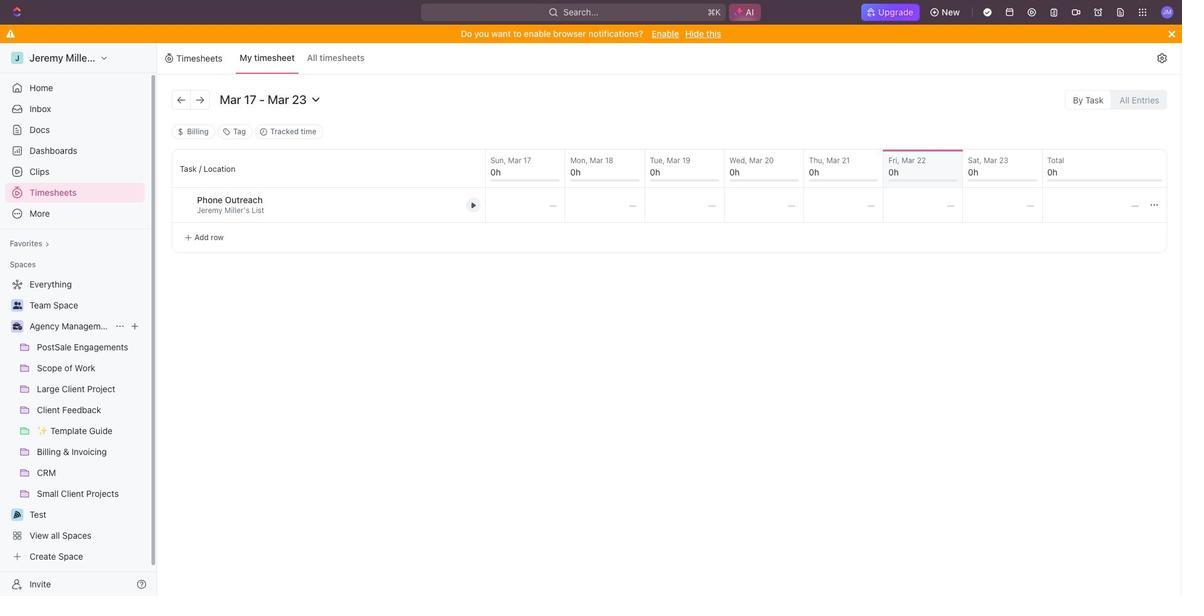 Task type: describe. For each thing, give the bounding box(es) containing it.
jeremy miller's workspace, , element
[[11, 52, 23, 64]]

tree inside sidebar navigation
[[5, 275, 145, 567]]

sidebar navigation
[[0, 43, 160, 596]]

3 — text field from the left
[[725, 188, 804, 222]]

1 — text field from the left
[[486, 188, 565, 222]]

5 — text field from the left
[[884, 188, 963, 222]]

1 — text field from the left
[[566, 188, 645, 222]]

2 — text field from the left
[[963, 188, 1043, 222]]

pizza slice image
[[14, 511, 21, 519]]



Task type: vqa. For each thing, say whether or not it's contained in the screenshot.
1st — text field from the right
yes



Task type: locate. For each thing, give the bounding box(es) containing it.
— text field
[[566, 188, 645, 222], [963, 188, 1043, 222]]

business time image
[[13, 323, 22, 330]]

tree
[[5, 275, 145, 567]]

— text field
[[486, 188, 565, 222], [645, 188, 724, 222], [725, 188, 804, 222], [804, 188, 883, 222], [884, 188, 963, 222], [1043, 188, 1147, 222]]

6 — text field from the left
[[1043, 188, 1147, 222]]

0 horizontal spatial — text field
[[566, 188, 645, 222]]

user group image
[[13, 302, 22, 309]]

4 — text field from the left
[[804, 188, 883, 222]]

2 — text field from the left
[[645, 188, 724, 222]]

1 horizontal spatial — text field
[[963, 188, 1043, 222]]



